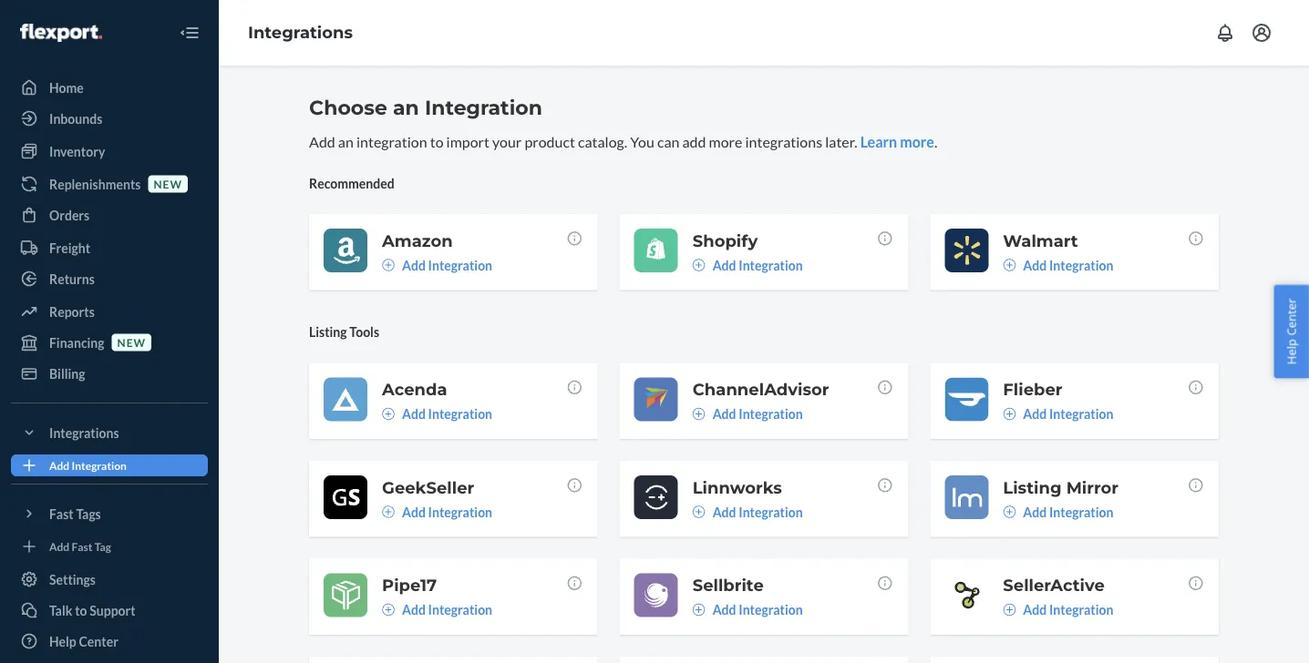 Task type: vqa. For each thing, say whether or not it's contained in the screenshot.
HOME at top left
yes



Task type: locate. For each thing, give the bounding box(es) containing it.
add integration for listing mirror
[[1024, 505, 1114, 520]]

integration down 'linnworks'
[[739, 505, 803, 520]]

flieber
[[1003, 380, 1063, 400]]

1 vertical spatial listing
[[1003, 478, 1062, 498]]

inbounds
[[49, 111, 102, 126]]

plus circle image down the shopify
[[693, 259, 706, 272]]

help center link
[[11, 627, 208, 657]]

0 horizontal spatial an
[[338, 133, 354, 150]]

listing left tools
[[309, 325, 347, 340]]

integration down the selleractive
[[1050, 603, 1114, 618]]

an for add
[[338, 133, 354, 150]]

plus circle image down listing mirror
[[1003, 506, 1016, 519]]

replenishments
[[49, 176, 141, 192]]

0 vertical spatial new
[[154, 177, 182, 191]]

add down sellbrite
[[713, 603, 736, 618]]

to
[[430, 133, 444, 150], [75, 603, 87, 619]]

add down geekseller
[[402, 505, 426, 520]]

plus circle image down acenda
[[382, 408, 395, 421]]

an down the "choose"
[[338, 133, 354, 150]]

tools
[[350, 325, 379, 340]]

2 more from the left
[[900, 133, 935, 150]]

add integration link for acenda
[[382, 405, 493, 423]]

plus circle image down 'amazon'
[[382, 259, 395, 272]]

1 horizontal spatial integrations
[[248, 22, 353, 43]]

add for flieber
[[1024, 407, 1047, 422]]

more
[[709, 133, 743, 150], [900, 133, 935, 150]]

an for choose
[[393, 95, 419, 120]]

your
[[493, 133, 522, 150]]

listing
[[309, 325, 347, 340], [1003, 478, 1062, 498]]

add integration for channeladvisor
[[713, 407, 803, 422]]

1 horizontal spatial help
[[1284, 339, 1300, 365]]

plus circle image down 'linnworks'
[[693, 506, 706, 519]]

1 horizontal spatial an
[[393, 95, 419, 120]]

add integration link down listing mirror
[[1003, 503, 1114, 522]]

integrations
[[248, 22, 353, 43], [49, 425, 119, 441]]

help inside help center button
[[1284, 339, 1300, 365]]

open notifications image
[[1215, 22, 1237, 44]]

learn more button
[[861, 131, 935, 152]]

import
[[447, 133, 490, 150]]

add integration link down 'amazon'
[[382, 256, 493, 274]]

to right talk
[[75, 603, 87, 619]]

1 vertical spatial integrations
[[49, 425, 119, 441]]

add integration link for shopify
[[693, 256, 803, 274]]

add down listing mirror
[[1024, 505, 1047, 520]]

integration down 'amazon'
[[428, 258, 493, 273]]

can
[[657, 133, 680, 150]]

add integration down geekseller
[[402, 505, 493, 520]]

listing mirror
[[1003, 478, 1119, 498]]

recommended
[[309, 175, 395, 191]]

add for listing mirror
[[1024, 505, 1047, 520]]

add integration down "walmart"
[[1024, 258, 1114, 273]]

plus circle image for shopify
[[693, 259, 706, 272]]

help center inside help center button
[[1284, 299, 1300, 365]]

add integration link down geekseller
[[382, 503, 493, 522]]

add for acenda
[[402, 407, 426, 422]]

talk to support
[[49, 603, 136, 619]]

add down the shopify
[[713, 258, 736, 273]]

an
[[393, 95, 419, 120], [338, 133, 354, 150]]

1 vertical spatial new
[[117, 336, 146, 349]]

add integration down the selleractive
[[1024, 603, 1114, 618]]

new for financing
[[117, 336, 146, 349]]

support
[[90, 603, 136, 619]]

new for replenishments
[[154, 177, 182, 191]]

help inside "help center" link
[[49, 634, 76, 650]]

add integration link
[[382, 256, 493, 274], [693, 256, 803, 274], [1003, 256, 1114, 274], [382, 405, 493, 423], [693, 405, 803, 423], [1003, 405, 1114, 423], [11, 455, 208, 477], [382, 503, 493, 522], [693, 503, 803, 522], [1003, 503, 1114, 522], [382, 601, 493, 620], [693, 601, 803, 620], [1003, 601, 1114, 620]]

add integration link down acenda
[[382, 405, 493, 423]]

integration down channeladvisor
[[739, 407, 803, 422]]

new up orders link on the top left of the page
[[154, 177, 182, 191]]

add integration down 'linnworks'
[[713, 505, 803, 520]]

help
[[1284, 339, 1300, 365], [49, 634, 76, 650]]

walmart
[[1003, 231, 1079, 251]]

1 vertical spatial to
[[75, 603, 87, 619]]

more right add
[[709, 133, 743, 150]]

add integration for geekseller
[[402, 505, 493, 520]]

0 horizontal spatial help center
[[49, 634, 118, 650]]

mirror
[[1067, 478, 1119, 498]]

integration down "walmart"
[[1050, 258, 1114, 273]]

more right learn
[[900, 133, 935, 150]]

plus circle image
[[693, 259, 706, 272], [1003, 259, 1016, 272], [382, 408, 395, 421], [382, 506, 395, 519], [693, 506, 706, 519], [382, 604, 395, 617]]

you
[[630, 133, 655, 150]]

listing for listing mirror
[[1003, 478, 1062, 498]]

add integration link for walmart
[[1003, 256, 1114, 274]]

orders
[[49, 207, 90, 223]]

integration for acenda
[[428, 407, 493, 422]]

add up fast tags
[[49, 459, 69, 472]]

0 horizontal spatial to
[[75, 603, 87, 619]]

0 vertical spatial listing
[[309, 325, 347, 340]]

choose an integration
[[309, 95, 543, 120]]

integration for listing mirror
[[1050, 505, 1114, 520]]

integrations down billing
[[49, 425, 119, 441]]

add integration
[[402, 258, 493, 273], [713, 258, 803, 273], [1024, 258, 1114, 273], [402, 407, 493, 422], [713, 407, 803, 422], [1024, 407, 1114, 422], [49, 459, 127, 472], [402, 505, 493, 520], [713, 505, 803, 520], [1024, 505, 1114, 520], [402, 603, 493, 618], [713, 603, 803, 618], [1024, 603, 1114, 618]]

add down the selleractive
[[1024, 603, 1047, 618]]

0 horizontal spatial more
[[709, 133, 743, 150]]

to inside button
[[75, 603, 87, 619]]

plus circle image for walmart
[[1003, 259, 1016, 272]]

integration down "flieber"
[[1050, 407, 1114, 422]]

add integration down sellbrite
[[713, 603, 803, 618]]

plus circle image down sellbrite
[[693, 604, 706, 617]]

0 horizontal spatial center
[[79, 634, 118, 650]]

1 vertical spatial an
[[338, 133, 354, 150]]

1 horizontal spatial new
[[154, 177, 182, 191]]

add integration link down the shopify
[[693, 256, 803, 274]]

home link
[[11, 73, 208, 102]]

add integration link down sellbrite
[[693, 601, 803, 620]]

to left import
[[430, 133, 444, 150]]

billing link
[[11, 359, 208, 389]]

choose
[[309, 95, 387, 120]]

open account menu image
[[1251, 22, 1273, 44]]

integrations
[[746, 133, 823, 150]]

add integration down acenda
[[402, 407, 493, 422]]

integration down sellbrite
[[739, 603, 803, 618]]

0 horizontal spatial listing
[[309, 325, 347, 340]]

linnworks
[[693, 478, 782, 498]]

1 horizontal spatial more
[[900, 133, 935, 150]]

product
[[525, 133, 575, 150]]

add integration link for flieber
[[1003, 405, 1114, 423]]

add integration link down "flieber"
[[1003, 405, 1114, 423]]

geekseller
[[382, 478, 474, 498]]

1 horizontal spatial center
[[1284, 299, 1300, 336]]

amazon
[[382, 231, 453, 251]]

add integration link for channeladvisor
[[693, 405, 803, 423]]

pipe17
[[382, 576, 437, 596]]

0 vertical spatial help
[[1284, 339, 1300, 365]]

add fast tag
[[49, 540, 111, 554]]

plus circle image down the selleractive
[[1003, 604, 1016, 617]]

plus circle image
[[382, 259, 395, 272], [693, 408, 706, 421], [1003, 408, 1016, 421], [1003, 506, 1016, 519], [693, 604, 706, 617], [1003, 604, 1016, 617]]

add
[[309, 133, 335, 150], [402, 258, 426, 273], [713, 258, 736, 273], [1024, 258, 1047, 273], [402, 407, 426, 422], [713, 407, 736, 422], [1024, 407, 1047, 422], [49, 459, 69, 472], [402, 505, 426, 520], [713, 505, 736, 520], [1024, 505, 1047, 520], [49, 540, 69, 554], [402, 603, 426, 618], [713, 603, 736, 618], [1024, 603, 1047, 618]]

0 horizontal spatial integrations
[[49, 425, 119, 441]]

add down acenda
[[402, 407, 426, 422]]

add down 'linnworks'
[[713, 505, 736, 520]]

add integration link down channeladvisor
[[693, 405, 803, 423]]

catalog.
[[578, 133, 628, 150]]

integration down mirror
[[1050, 505, 1114, 520]]

integration up import
[[425, 95, 543, 120]]

add
[[683, 133, 706, 150]]

add integration for acenda
[[402, 407, 493, 422]]

add integration link down pipe17
[[382, 601, 493, 620]]

add integration link for geekseller
[[382, 503, 493, 522]]

freight link
[[11, 233, 208, 263]]

integration
[[425, 95, 543, 120], [428, 258, 493, 273], [739, 258, 803, 273], [1050, 258, 1114, 273], [428, 407, 493, 422], [739, 407, 803, 422], [1050, 407, 1114, 422], [72, 459, 127, 472], [428, 505, 493, 520], [739, 505, 803, 520], [1050, 505, 1114, 520], [428, 603, 493, 618], [739, 603, 803, 618], [1050, 603, 1114, 618]]

0 vertical spatial help center
[[1284, 299, 1300, 365]]

plus circle image for amazon
[[382, 259, 395, 272]]

fast inside 'dropdown button'
[[49, 507, 74, 522]]

returns link
[[11, 264, 208, 294]]

1 horizontal spatial listing
[[1003, 478, 1062, 498]]

add down channeladvisor
[[713, 407, 736, 422]]

add down "walmart"
[[1024, 258, 1047, 273]]

add down 'amazon'
[[402, 258, 426, 273]]

0 vertical spatial center
[[1284, 299, 1300, 336]]

add integration down listing mirror
[[1024, 505, 1114, 520]]

add down "flieber"
[[1024, 407, 1047, 422]]

1 vertical spatial help
[[49, 634, 76, 650]]

integration
[[357, 133, 427, 150]]

integrations up the "choose"
[[248, 22, 353, 43]]

1 vertical spatial help center
[[49, 634, 118, 650]]

1 vertical spatial center
[[79, 634, 118, 650]]

integration down acenda
[[428, 407, 493, 422]]

new
[[154, 177, 182, 191], [117, 336, 146, 349]]

plus circle image down "flieber"
[[1003, 408, 1016, 421]]

integration for shopify
[[739, 258, 803, 273]]

help center inside "help center" link
[[49, 634, 118, 650]]

0 vertical spatial to
[[430, 133, 444, 150]]

integration for selleractive
[[1050, 603, 1114, 618]]

integration down the shopify
[[739, 258, 803, 273]]

an up integration
[[393, 95, 419, 120]]

inventory
[[49, 144, 105, 159]]

0 horizontal spatial help
[[49, 634, 76, 650]]

0 vertical spatial an
[[393, 95, 419, 120]]

add integration link down the selleractive
[[1003, 601, 1114, 620]]

fast left tag
[[72, 540, 93, 554]]

talk to support button
[[11, 596, 208, 626]]

fast tags button
[[11, 500, 208, 529]]

add integration down 'amazon'
[[402, 258, 493, 273]]

integration down geekseller
[[428, 505, 493, 520]]

fast
[[49, 507, 74, 522], [72, 540, 93, 554]]

plus circle image down channeladvisor
[[693, 408, 706, 421]]

plus circle image for geekseller
[[382, 506, 395, 519]]

add down pipe17
[[402, 603, 426, 618]]

integrations inside integrations dropdown button
[[49, 425, 119, 441]]

plus circle image down geekseller
[[382, 506, 395, 519]]

fast left tags
[[49, 507, 74, 522]]

plus circle image down "walmart"
[[1003, 259, 1016, 272]]

add integration down pipe17
[[402, 603, 493, 618]]

1 horizontal spatial help center
[[1284, 299, 1300, 365]]

center
[[1284, 299, 1300, 336], [79, 634, 118, 650]]

add integration down channeladvisor
[[713, 407, 803, 422]]

add integration down the shopify
[[713, 258, 803, 273]]

listing left mirror
[[1003, 478, 1062, 498]]

add integration down "flieber"
[[1024, 407, 1114, 422]]

help center
[[1284, 299, 1300, 365], [49, 634, 118, 650]]

0 vertical spatial fast
[[49, 507, 74, 522]]

new down reports link
[[117, 336, 146, 349]]

add integration link for amazon
[[382, 256, 493, 274]]

plus circle image down pipe17
[[382, 604, 395, 617]]

add fast tag link
[[11, 536, 208, 558]]

0 horizontal spatial new
[[117, 336, 146, 349]]

integration down pipe17
[[428, 603, 493, 618]]

add integration for sellbrite
[[713, 603, 803, 618]]

0 vertical spatial integrations
[[248, 22, 353, 43]]

add integration link down 'linnworks'
[[693, 503, 803, 522]]

add integration link down "walmart"
[[1003, 256, 1114, 274]]

integration for amazon
[[428, 258, 493, 273]]



Task type: describe. For each thing, give the bounding box(es) containing it.
add for sellbrite
[[713, 603, 736, 618]]

1 more from the left
[[709, 133, 743, 150]]

home
[[49, 80, 84, 95]]

talk
[[49, 603, 72, 619]]

inbounds link
[[11, 104, 208, 133]]

add integration link for linnworks
[[693, 503, 803, 522]]

plus circle image for channeladvisor
[[693, 408, 706, 421]]

add integration for selleractive
[[1024, 603, 1114, 618]]

plus circle image for pipe17
[[382, 604, 395, 617]]

add integration link for sellbrite
[[693, 601, 803, 620]]

.
[[935, 133, 938, 150]]

center inside button
[[1284, 299, 1300, 336]]

add for shopify
[[713, 258, 736, 273]]

add integration for walmart
[[1024, 258, 1114, 273]]

learn
[[861, 133, 898, 150]]

tag
[[95, 540, 111, 554]]

add integration for linnworks
[[713, 505, 803, 520]]

add for walmart
[[1024, 258, 1047, 273]]

tags
[[76, 507, 101, 522]]

close navigation image
[[179, 22, 201, 44]]

billing
[[49, 366, 85, 382]]

integration for walmart
[[1050, 258, 1114, 273]]

settings
[[49, 572, 96, 588]]

add integration link for listing mirror
[[1003, 503, 1114, 522]]

add integration link for selleractive
[[1003, 601, 1114, 620]]

integration for flieber
[[1050, 407, 1114, 422]]

channeladvisor
[[693, 380, 830, 400]]

integrations button
[[11, 419, 208, 448]]

1 vertical spatial fast
[[72, 540, 93, 554]]

integration for channeladvisor
[[739, 407, 803, 422]]

1 horizontal spatial to
[[430, 133, 444, 150]]

plus circle image for acenda
[[382, 408, 395, 421]]

add integration for flieber
[[1024, 407, 1114, 422]]

settings link
[[11, 565, 208, 595]]

sellbrite
[[693, 576, 764, 596]]

plus circle image for listing mirror
[[1003, 506, 1016, 519]]

fast tags
[[49, 507, 101, 522]]

add for pipe17
[[402, 603, 426, 618]]

add integration for pipe17
[[402, 603, 493, 618]]

add for geekseller
[[402, 505, 426, 520]]

selleractive
[[1003, 576, 1105, 596]]

add down the "choose"
[[309, 133, 335, 150]]

integration for sellbrite
[[739, 603, 803, 618]]

financing
[[49, 335, 104, 351]]

shopify
[[693, 231, 758, 251]]

add for linnworks
[[713, 505, 736, 520]]

add up settings
[[49, 540, 69, 554]]

integration for linnworks
[[739, 505, 803, 520]]

inventory link
[[11, 137, 208, 166]]

integrations link
[[248, 22, 353, 43]]

add integration for amazon
[[402, 258, 493, 273]]

add integration for shopify
[[713, 258, 803, 273]]

add for amazon
[[402, 258, 426, 273]]

plus circle image for sellbrite
[[693, 604, 706, 617]]

plus circle image for flieber
[[1003, 408, 1016, 421]]

reports link
[[11, 297, 208, 326]]

add an integration to import your product catalog. you can add more integrations later. learn more .
[[309, 133, 938, 150]]

listing for listing tools
[[309, 325, 347, 340]]

add for selleractive
[[1024, 603, 1047, 618]]

plus circle image for selleractive
[[1003, 604, 1016, 617]]

help center button
[[1274, 285, 1310, 379]]

returns
[[49, 271, 95, 287]]

acenda
[[382, 380, 447, 400]]

add integration link for pipe17
[[382, 601, 493, 620]]

add for channeladvisor
[[713, 407, 736, 422]]

add integration down integrations dropdown button
[[49, 459, 127, 472]]

freight
[[49, 240, 90, 256]]

later.
[[826, 133, 858, 150]]

integration for geekseller
[[428, 505, 493, 520]]

add integration link down integrations dropdown button
[[11, 455, 208, 477]]

flexport logo image
[[20, 24, 102, 42]]

orders link
[[11, 201, 208, 230]]

integration down integrations dropdown button
[[72, 459, 127, 472]]

reports
[[49, 304, 95, 320]]

integration for pipe17
[[428, 603, 493, 618]]

listing tools
[[309, 325, 379, 340]]

plus circle image for linnworks
[[693, 506, 706, 519]]



